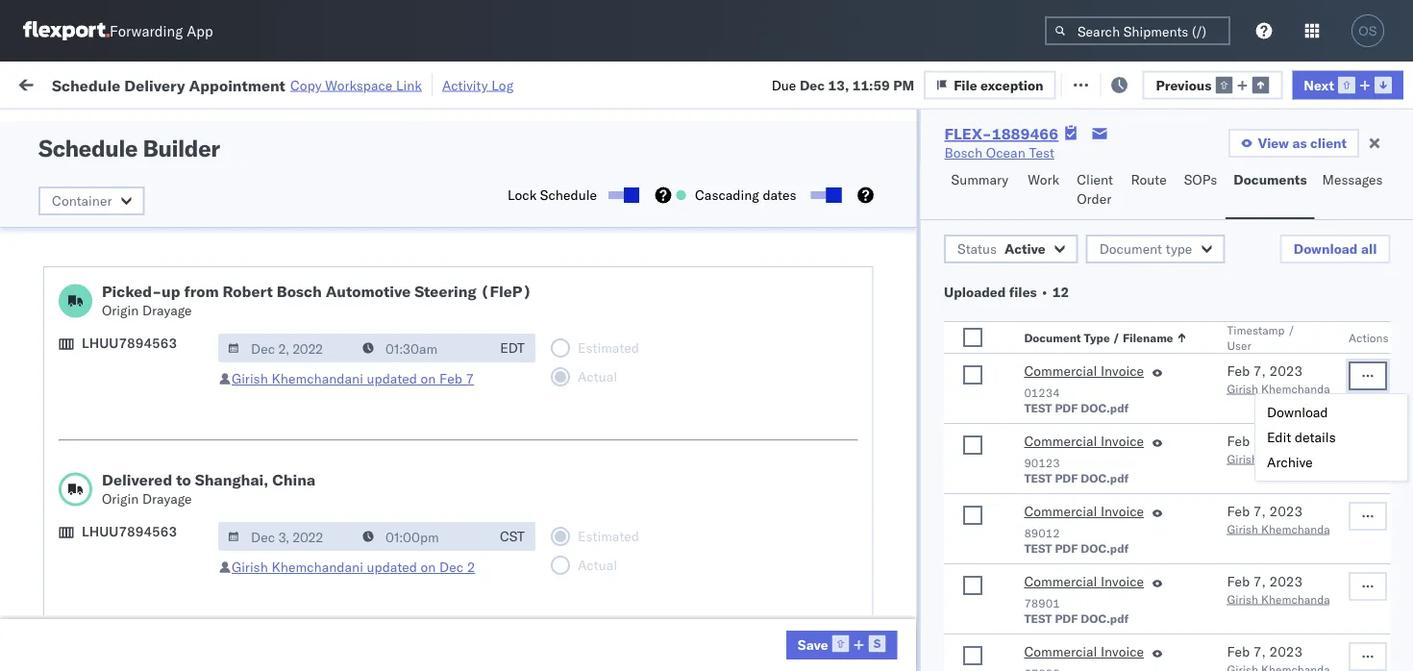 Task type: locate. For each thing, give the bounding box(es) containing it.
in
[[286, 119, 297, 134]]

0 horizontal spatial status
[[104, 119, 138, 134]]

MMM D, YYYY text field
[[218, 334, 355, 362], [218, 522, 355, 551]]

commercial invoice link
[[1024, 361, 1143, 385], [1024, 432, 1143, 455], [1024, 502, 1143, 525], [1024, 572, 1143, 595], [1024, 642, 1143, 665]]

205
[[441, 75, 467, 91]]

commercial invoice down type at the right
[[1024, 362, 1143, 379]]

pickup left up
[[105, 267, 146, 284]]

appointment up up
[[157, 234, 236, 251]]

0 vertical spatial lhuu7894563
[[82, 335, 177, 351]]

download up details
[[1267, 404, 1328, 421]]

4 ocean fcl from the top
[[480, 320, 547, 336]]

download edit details archive
[[1267, 404, 1336, 471]]

confirm inside confirm pickup from los angeles, ca
[[44, 521, 93, 537]]

angeles, up the shanghai,
[[206, 394, 259, 410]]

3 4, from the top
[[328, 320, 341, 336]]

khemchandani for 78901
[[1261, 592, 1339, 606]]

ceau7522281, hlxu6269489, hlxu8034992 up user
[[1076, 319, 1374, 336]]

1 lhuu7894563 from the top
[[82, 335, 177, 351]]

container numbers
[[1076, 149, 1127, 179]]

1 horizontal spatial document
[[1099, 240, 1162, 257]]

commercial invoice down msdu7304509
[[1024, 643, 1143, 660]]

hlxu6269489, down the edit
[[1178, 446, 1276, 463]]

numbers inside 'button'
[[1271, 157, 1318, 172]]

2 abcdefg78456546 from the top
[[1201, 531, 1330, 548]]

1 flex-1846748 from the top
[[953, 235, 1052, 252]]

schedule delivery appointment link for second schedule delivery appointment button from the bottom of the page
[[44, 233, 236, 252]]

1 horizontal spatial file exception
[[1086, 75, 1175, 91]]

commercial invoice link for 01234
[[1024, 361, 1143, 385]]

feb 7, 2023 girish khemchandani for 78901
[[1227, 573, 1339, 606]]

1 vertical spatial abcdefg78456546
[[1201, 531, 1330, 548]]

hlxu6269489, down sops button
[[1178, 235, 1276, 251]]

1 vertical spatial confirm
[[44, 572, 93, 589]]

1 vertical spatial origin
[[102, 490, 139, 507]]

work inside button
[[1028, 171, 1060, 188]]

1 vertical spatial status
[[957, 240, 996, 257]]

delivery up picked- on the left top of page
[[105, 234, 154, 251]]

1 vertical spatial actions
[[1348, 330, 1388, 345]]

container down workitem
[[52, 192, 112, 209]]

commercial invoice link down msdu7304509
[[1024, 642, 1143, 665]]

3 hlxu6269489, from the top
[[1178, 319, 1276, 336]]

2 commercial invoice link from the top
[[1024, 432, 1143, 455]]

2023 for 01234
[[1269, 362, 1302, 379]]

1 vertical spatial container
[[52, 192, 112, 209]]

lhuu7894563, uetu5238478
[[1076, 488, 1272, 505], [1076, 531, 1272, 547], [1076, 573, 1272, 590]]

hlxu6269489, up timestamp
[[1178, 277, 1276, 294]]

0 vertical spatial upload customs clearance documents link
[[44, 181, 273, 220]]

commercial invoice link down type at the right
[[1024, 361, 1143, 385]]

2 confirm from the top
[[44, 572, 93, 589]]

-- : -- -- text field up 7
[[353, 334, 489, 362]]

5 invoice from the top
[[1100, 643, 1143, 660]]

commercial invoice up 90123
[[1024, 433, 1143, 449]]

schedule pickup from los angeles, ca
[[44, 267, 259, 303], [44, 309, 259, 345], [44, 394, 259, 430], [44, 478, 259, 514], [44, 605, 259, 641]]

test pdf doc.pdf for 90123
[[1024, 471, 1128, 485]]

lhuu7894563,
[[1076, 488, 1175, 505], [1076, 531, 1175, 547], [1076, 573, 1175, 590]]

los for fourth schedule pickup from los angeles, ca button from the top of the page
[[181, 478, 203, 495]]

confirm
[[44, 521, 93, 537], [44, 572, 93, 589]]

0 vertical spatial actions
[[1355, 157, 1395, 172]]

angeles,
[[206, 267, 259, 284], [206, 309, 259, 326], [206, 394, 259, 410], [206, 478, 259, 495], [198, 521, 251, 537], [206, 605, 259, 622]]

4 flex-1846748 from the top
[[953, 362, 1052, 379]]

pdf down 78901
[[1055, 611, 1077, 625]]

1 horizontal spatial status
[[957, 240, 996, 257]]

∙
[[1040, 284, 1049, 300]]

flex-1889466
[[945, 124, 1059, 143], [953, 489, 1052, 506], [953, 531, 1052, 548], [953, 573, 1052, 590]]

1 vertical spatial flexport
[[605, 616, 655, 633]]

delivery inside confirm delivery link
[[97, 572, 146, 589]]

2 vertical spatial lhuu7894563,
[[1076, 573, 1175, 590]]

confirm inside "button"
[[44, 572, 93, 589]]

hlxu8034992
[[1280, 235, 1374, 251], [1280, 277, 1374, 294], [1280, 319, 1374, 336], [1280, 361, 1374, 378], [1280, 404, 1374, 421], [1280, 446, 1374, 463]]

0 vertical spatial abcdefg78456546
[[1201, 489, 1330, 506]]

commercial invoice up 78901
[[1024, 573, 1143, 590]]

4 invoice from the top
[[1100, 573, 1143, 590]]

appointment
[[189, 75, 285, 94], [157, 234, 236, 251], [157, 361, 236, 378]]

los for 3rd schedule pickup from los angeles, ca button from the bottom of the page
[[181, 394, 203, 410]]

uploaded files ∙ 12
[[944, 284, 1069, 300]]

upload for 1st upload customs clearance documents button from the top of the page
[[44, 182, 88, 199]]

1 vertical spatial lhuu7894563, uetu5238478
[[1076, 531, 1272, 547]]

2 vertical spatial appointment
[[157, 361, 236, 378]]

lock
[[507, 186, 537, 203]]

3 flex-1846748 from the top
[[953, 320, 1052, 336]]

1 horizontal spatial 13,
[[828, 76, 849, 93]]

1 vertical spatial uetu5238478
[[1178, 531, 1272, 547]]

3 7, from the top
[[1253, 503, 1265, 520]]

0 vertical spatial flexport
[[605, 193, 655, 210]]

numbers inside container numbers
[[1076, 165, 1123, 179]]

0 vertical spatial status
[[104, 119, 138, 134]]

: left no
[[442, 119, 446, 134]]

1 vertical spatial mmm d, yyyy text field
[[218, 522, 355, 551]]

1 horizontal spatial exception
[[1112, 75, 1175, 91]]

3 test123456 from the top
[[1201, 320, 1282, 336]]

flexport
[[605, 193, 655, 210], [605, 616, 655, 633]]

0 vertical spatial documents
[[1234, 171, 1307, 188]]

1 schedule delivery appointment from the top
[[44, 234, 236, 251]]

0 vertical spatial lhuu7894563,
[[1076, 488, 1175, 505]]

work,
[[202, 119, 232, 134]]

1 schedule delivery appointment link from the top
[[44, 233, 236, 252]]

5 flex-1846748 from the top
[[953, 404, 1052, 421]]

commercial invoice up 89012
[[1024, 503, 1143, 520]]

4 11:59 pm pdt, nov 4, 2022 from the top
[[201, 362, 377, 379]]

2023 for 90123
[[1269, 433, 1302, 449]]

demo left cascading
[[658, 193, 694, 210]]

test down 89012
[[1024, 541, 1052, 555]]

los for fourth schedule pickup from los angeles, ca button from the bottom
[[181, 309, 203, 326]]

1 vertical spatial download
[[1267, 404, 1328, 421]]

test pdf doc.pdf for 89012
[[1024, 541, 1128, 555]]

numbers for container numbers
[[1076, 165, 1123, 179]]

fcl
[[523, 193, 547, 210], [523, 235, 547, 252], [523, 277, 547, 294], [523, 320, 547, 336], [523, 362, 547, 379], [523, 531, 547, 548], [523, 573, 547, 590], [523, 616, 547, 633]]

1 vertical spatial demo
[[658, 616, 694, 633]]

1 vertical spatial customs
[[91, 436, 145, 453]]

1846748
[[994, 235, 1052, 252], [994, 277, 1052, 294], [994, 320, 1052, 336], [994, 362, 1052, 379], [994, 404, 1052, 421], [994, 447, 1052, 463]]

0 horizontal spatial /
[[1112, 330, 1120, 345]]

13, right due
[[828, 76, 849, 93]]

work left client in the right top of the page
[[1028, 171, 1060, 188]]

2 4, from the top
[[328, 277, 341, 294]]

my work
[[19, 70, 105, 96]]

on left 2
[[421, 559, 436, 575]]

0 vertical spatial schedule delivery appointment button
[[44, 233, 236, 254]]

commercial for 89012
[[1024, 503, 1097, 520]]

doc.pdf for 78901
[[1080, 611, 1128, 625]]

download left the all
[[1293, 240, 1357, 257]]

schedule pickup from los angeles, ca for 1st schedule pickup from los angeles, ca link from the top
[[44, 267, 259, 303]]

2023 up archive
[[1269, 433, 1302, 449]]

1 schedule pickup from los angeles, ca from the top
[[44, 267, 259, 303]]

khemchandani up download edit details archive
[[1261, 381, 1339, 396]]

commercial up 90123
[[1024, 433, 1097, 449]]

0 horizontal spatial file exception
[[954, 76, 1044, 93]]

next
[[1304, 76, 1334, 93]]

test down 01234
[[1024, 400, 1052, 415]]

0 vertical spatial document
[[1099, 240, 1162, 257]]

11:59
[[852, 76, 890, 93], [201, 235, 238, 252], [201, 277, 238, 294], [201, 320, 238, 336], [201, 362, 238, 379], [201, 489, 238, 506], [201, 616, 238, 633]]

on right 205
[[470, 75, 485, 91]]

customs for 1st upload customs clearance documents button from the top of the page
[[91, 182, 145, 199]]

cascading
[[695, 186, 759, 203]]

1 vertical spatial upload
[[44, 436, 88, 453]]

girish for 78901
[[1227, 592, 1258, 606]]

1 vertical spatial 13,
[[327, 489, 348, 506]]

0 vertical spatial mmm d, yyyy text field
[[218, 334, 355, 362]]

1 vertical spatial appointment
[[157, 234, 236, 251]]

2 lhuu7894563 from the top
[[82, 523, 177, 540]]

confirm for confirm delivery
[[44, 572, 93, 589]]

5 test123456 from the top
[[1201, 404, 1282, 421]]

timestamp
[[1227, 323, 1284, 337]]

759 at risk
[[353, 75, 419, 91]]

1 vertical spatial schedule delivery appointment link
[[44, 360, 236, 379]]

invoice for 89012
[[1100, 503, 1143, 520]]

schedule delivery appointment down picked- on the left top of page
[[44, 361, 236, 378]]

1 mmm d, yyyy text field from the top
[[218, 334, 355, 362]]

4 4, from the top
[[328, 362, 341, 379]]

2 vertical spatial documents
[[44, 455, 114, 472]]

2023 for 89012
[[1269, 503, 1302, 520]]

pdf for 78901
[[1055, 611, 1077, 625]]

commercial invoice link up 78901
[[1024, 572, 1143, 595]]

6 test123456 from the top
[[1201, 447, 1282, 463]]

clearance for second upload customs clearance documents link
[[149, 436, 211, 453]]

customs
[[91, 182, 145, 199], [91, 436, 145, 453]]

0 horizontal spatial work
[[209, 75, 242, 91]]

mmm d, yyyy text field for china
[[218, 522, 355, 551]]

2 vertical spatial lhuu7894563, uetu5238478
[[1076, 573, 1272, 590]]

1 updated from the top
[[367, 370, 417, 387]]

document inside "document type / filename" button
[[1024, 330, 1081, 345]]

1 horizontal spatial file
[[1086, 75, 1109, 91]]

ceau7522281,
[[1076, 235, 1174, 251], [1076, 277, 1174, 294], [1076, 319, 1174, 336], [1076, 361, 1174, 378], [1076, 404, 1174, 421], [1076, 446, 1174, 463]]

feb 7, 2023 girish khemchandani for 89012
[[1227, 503, 1339, 536]]

no
[[451, 119, 466, 134]]

2 test pdf doc.pdf from the top
[[1024, 471, 1128, 485]]

customs up delivered
[[91, 436, 145, 453]]

None checkbox
[[811, 191, 838, 199], [963, 576, 982, 595], [963, 646, 982, 665], [811, 191, 838, 199], [963, 576, 982, 595], [963, 646, 982, 665]]

1 vertical spatial drayage
[[142, 490, 192, 507]]

1 vertical spatial work
[[1028, 171, 1060, 188]]

clearance
[[149, 182, 211, 199], [149, 436, 211, 453]]

1 schedule pickup from los angeles, ca button from the top
[[44, 266, 273, 306]]

app
[[187, 22, 213, 40]]

0 vertical spatial demo
[[658, 193, 694, 210]]

2 feb 7, 2023 girish khemchandani from the top
[[1227, 433, 1339, 466]]

on for picked-up from robert bosch automotive steering (flep)
[[421, 370, 436, 387]]

ready
[[146, 119, 180, 134]]

filename
[[1122, 330, 1173, 345]]

6 flex-1846748 from the top
[[953, 447, 1052, 463]]

feb 7, 2023
[[1227, 643, 1302, 660]]

workitem button
[[12, 153, 279, 172]]

0 vertical spatial flexport demo consignee
[[605, 193, 762, 210]]

1 vertical spatial documents
[[44, 201, 114, 218]]

consignee
[[698, 193, 762, 210], [698, 616, 762, 633], [818, 616, 883, 633]]

from right up
[[184, 282, 219, 301]]

5 1846748 from the top
[[994, 404, 1052, 421]]

lock schedule
[[507, 186, 597, 203]]

2 mmm d, yyyy text field from the top
[[218, 522, 355, 551]]

pdf for 90123
[[1055, 471, 1077, 485]]

1 vertical spatial document
[[1024, 330, 1081, 345]]

1 horizontal spatial /
[[1287, 323, 1295, 337]]

1 11:59 pm pdt, nov 4, 2022 from the top
[[201, 235, 377, 252]]

khemchandani down details
[[1261, 451, 1339, 466]]

6:00 am pst, dec 24, 2022
[[201, 573, 378, 590]]

khemchandani for 01234
[[1261, 381, 1339, 396]]

4 resize handle column header from the left
[[572, 149, 595, 671]]

pst, up 4:00 pm pst, dec 23, 2022
[[266, 489, 296, 506]]

khemchandani down archive
[[1261, 522, 1339, 536]]

1 abcdefg78456546 from the top
[[1201, 489, 1330, 506]]

hlxu6269489, up the edit
[[1178, 404, 1276, 421]]

upload customs clearance documents for 1st upload customs clearance documents link from the top of the page
[[44, 182, 211, 218]]

ocean
[[986, 144, 1026, 161], [480, 193, 519, 210], [480, 235, 519, 252], [646, 235, 686, 252], [771, 235, 811, 252], [480, 277, 519, 294], [480, 320, 519, 336], [480, 362, 519, 379], [646, 362, 686, 379], [480, 531, 519, 548], [646, 531, 686, 548], [480, 573, 519, 590], [646, 573, 686, 590], [480, 616, 519, 633]]

1 hlxu8034992 from the top
[[1280, 235, 1374, 251]]

2 1846748 from the top
[[994, 277, 1052, 294]]

upload customs clearance documents link down workitem button
[[44, 181, 273, 220]]

pickup down confirm delivery "button"
[[105, 605, 146, 622]]

0 horizontal spatial document
[[1024, 330, 1081, 345]]

on left 7
[[421, 370, 436, 387]]

4:00
[[201, 531, 230, 548]]

file exception up "flex-1889466" link on the right of page
[[954, 76, 1044, 93]]

workspace
[[325, 76, 392, 93]]

1 commercial invoice link from the top
[[1024, 361, 1143, 385]]

pdf down 01234
[[1055, 400, 1077, 415]]

1 horizontal spatial work
[[1028, 171, 1060, 188]]

-- : -- -- text field for picked-up from robert bosch automotive steering (flep)
[[353, 334, 489, 362]]

test123456 up timestamp
[[1201, 277, 1282, 294]]

schedule delivery appointment link for first schedule delivery appointment button from the bottom
[[44, 360, 236, 379]]

-
[[730, 193, 738, 210], [738, 193, 746, 210]]

1 horizontal spatial container
[[1076, 149, 1127, 164]]

file exception down the search shipments (/) text field
[[1086, 75, 1175, 91]]

-- : -- -- text field
[[353, 334, 489, 362], [353, 522, 489, 551]]

4 test from the top
[[1024, 611, 1052, 625]]

pickup down delivered
[[97, 521, 138, 537]]

11:59 pm pdt, nov 4, 2022
[[201, 235, 377, 252], [201, 277, 377, 294], [201, 320, 377, 336], [201, 362, 377, 379]]

mmm d, yyyy text field down 'picked-up from robert bosch automotive steering (flep) origin drayage'
[[218, 334, 355, 362]]

1 vertical spatial schedule delivery appointment button
[[44, 360, 236, 381]]

document inside button
[[1099, 240, 1162, 257]]

os
[[1359, 24, 1377, 38]]

1 vertical spatial lhuu7894563
[[82, 523, 177, 540]]

1 horizontal spatial numbers
[[1271, 157, 1318, 172]]

7 ocean fcl from the top
[[480, 573, 547, 590]]

7, for 89012
[[1253, 503, 1265, 520]]

drayage down to
[[142, 490, 192, 507]]

1 vertical spatial upload customs clearance documents
[[44, 436, 211, 472]]

-- : -- -- text field up 2
[[353, 522, 489, 551]]

0 vertical spatial download
[[1293, 240, 1357, 257]]

los for 1st schedule pickup from los angeles, ca button from the bottom of the page
[[181, 605, 203, 622]]

1 vertical spatial upload customs clearance documents link
[[44, 435, 273, 473]]

work
[[55, 70, 105, 96]]

Search Work text field
[[767, 69, 977, 98]]

container for container numbers
[[1076, 149, 1127, 164]]

89012
[[1024, 525, 1059, 540]]

1 vertical spatial -- : -- -- text field
[[353, 522, 489, 551]]

3 commercial from the top
[[1024, 503, 1097, 520]]

2 schedule pickup from los angeles, ca from the top
[[44, 309, 259, 345]]

3 test from the top
[[1024, 541, 1052, 555]]

work right import
[[209, 75, 242, 91]]

from down delivered
[[142, 521, 170, 537]]

flex-1846748 button
[[922, 230, 1056, 257], [922, 230, 1056, 257], [922, 273, 1056, 299], [922, 273, 1056, 299], [922, 315, 1056, 342], [922, 315, 1056, 342], [922, 357, 1056, 384], [922, 357, 1056, 384], [922, 399, 1056, 426], [922, 399, 1056, 426], [922, 442, 1056, 469], [922, 442, 1056, 469]]

angeles, down the delivered to shanghai, china origin drayage
[[198, 521, 251, 537]]

0 vertical spatial upload customs clearance documents button
[[44, 181, 273, 222]]

schedule delivery appointment link
[[44, 233, 236, 252], [44, 360, 236, 379]]

los for 5th schedule pickup from los angeles, ca button from the bottom
[[181, 267, 203, 284]]

test123456
[[1201, 235, 1282, 252], [1201, 277, 1282, 294], [1201, 320, 1282, 336], [1201, 362, 1282, 379], [1201, 404, 1282, 421], [1201, 447, 1282, 463]]

shanghai,
[[195, 470, 268, 489]]

-- : -- -- text field for delivered to shanghai, china
[[353, 522, 489, 551]]

message (0)
[[258, 75, 337, 91]]

test123456 down documents button
[[1201, 235, 1282, 252]]

0 vertical spatial customs
[[91, 182, 145, 199]]

1 hlxu6269489, from the top
[[1178, 235, 1276, 251]]

1 vertical spatial on
[[421, 370, 436, 387]]

205 on track
[[441, 75, 520, 91]]

1 vertical spatial lhuu7894563,
[[1076, 531, 1175, 547]]

6 ceau7522281, hlxu6269489, hlxu8034992 from the top
[[1076, 446, 1374, 463]]

0 vertical spatial origin
[[102, 302, 139, 319]]

0 horizontal spatial 13,
[[327, 489, 348, 506]]

msdu7304509
[[1076, 615, 1174, 632]]

1 resize handle column header from the left
[[275, 149, 298, 671]]

2 vertical spatial abcdefg78456546
[[1201, 573, 1330, 590]]

khemchandani down 23,
[[272, 559, 363, 575]]

schedule delivery appointment button down picked- on the left top of page
[[44, 360, 236, 381]]

document left type
[[1099, 240, 1162, 257]]

upload customs clearance documents button down workitem button
[[44, 181, 273, 222]]

4 commercial invoice from the top
[[1024, 573, 1143, 590]]

status up uploaded
[[957, 240, 996, 257]]

6 ocean fcl from the top
[[480, 531, 547, 548]]

/ right type at the right
[[1112, 330, 1120, 345]]

0 vertical spatial upload customs clearance documents
[[44, 182, 211, 218]]

schedule delivery appointment button up picked- on the left top of page
[[44, 233, 236, 254]]

0 vertical spatial work
[[209, 75, 242, 91]]

2 : from the left
[[442, 119, 446, 134]]

commercial down 1893174
[[1024, 643, 1097, 660]]

drayage inside the delivered to shanghai, china origin drayage
[[142, 490, 192, 507]]

: for status
[[138, 119, 141, 134]]

test
[[1029, 144, 1054, 161], [689, 235, 715, 252], [814, 235, 840, 252], [689, 362, 715, 379], [689, 531, 715, 548], [689, 573, 715, 590], [789, 616, 815, 633]]

1 commercial invoice from the top
[[1024, 362, 1143, 379]]

0 horizontal spatial container
[[52, 192, 112, 209]]

numbers
[[1271, 157, 1318, 172], [1076, 165, 1123, 179]]

invoice for 90123
[[1100, 433, 1143, 449]]

origin inside 'picked-up from robert bosch automotive steering (flep) origin drayage'
[[102, 302, 139, 319]]

0 vertical spatial -- : -- -- text field
[[353, 334, 489, 362]]

0 vertical spatial 13,
[[828, 76, 849, 93]]

4,
[[328, 235, 341, 252], [328, 277, 341, 294], [328, 320, 341, 336], [328, 362, 341, 379]]

3 invoice from the top
[[1100, 503, 1143, 520]]

6 hlxu6269489, from the top
[[1178, 446, 1276, 463]]

type
[[1083, 330, 1110, 345]]

appointment up status : ready for work, blocked, in progress
[[189, 75, 285, 94]]

2 7, from the top
[[1253, 433, 1265, 449]]

at
[[381, 75, 393, 91]]

ceau7522281, hlxu6269489, hlxu8034992 up timestamp
[[1076, 277, 1374, 294]]

pm
[[893, 76, 914, 93], [242, 235, 263, 252], [242, 277, 263, 294], [242, 320, 263, 336], [242, 362, 263, 379], [242, 489, 263, 506], [233, 531, 255, 548], [242, 616, 263, 633]]

khemchandani down 'picked-up from robert bosch automotive steering (flep) origin drayage'
[[272, 370, 363, 387]]

1 test pdf doc.pdf from the top
[[1024, 400, 1128, 415]]

1 upload customs clearance documents link from the top
[[44, 181, 273, 220]]

mmm d, yyyy text field down 11:59 pm pst, dec 13, 2022
[[218, 522, 355, 551]]

(0)
[[311, 75, 337, 91]]

download inside button
[[1293, 240, 1357, 257]]

action
[[1347, 75, 1390, 91]]

origin down picked- on the left top of page
[[102, 302, 139, 319]]

6 ceau7522281, from the top
[[1076, 446, 1174, 463]]

flex id button
[[912, 153, 1047, 172]]

khemchandani up maeu9736123
[[1261, 592, 1339, 606]]

dec for 11:59 pm pst, dec 13, 2022
[[299, 489, 324, 506]]

0 vertical spatial lhuu7894563, uetu5238478
[[1076, 488, 1272, 505]]

documents
[[1234, 171, 1307, 188], [44, 201, 114, 218], [44, 455, 114, 472]]

0 vertical spatial schedule delivery appointment
[[44, 234, 236, 251]]

test for 78901
[[1024, 611, 1052, 625]]

6 resize handle column header from the left
[[889, 149, 912, 671]]

confirm pickup from los angeles, ca
[[44, 521, 251, 557]]

schedule delivery appointment button
[[44, 233, 236, 254], [44, 360, 236, 381]]

flex
[[922, 157, 943, 172]]

0 vertical spatial container
[[1076, 149, 1127, 164]]

upload customs clearance documents link up confirm pickup from los angeles, ca link
[[44, 435, 273, 473]]

pst, for 24,
[[259, 573, 288, 590]]

girish for 89012
[[1227, 522, 1258, 536]]

document type
[[1099, 240, 1192, 257]]

3 doc.pdf from the top
[[1080, 541, 1128, 555]]

1 horizontal spatial :
[[442, 119, 446, 134]]

updated right 24,
[[367, 559, 417, 575]]

timestamp / user
[[1227, 323, 1295, 352]]

os button
[[1346, 9, 1390, 53]]

ocean fcl
[[480, 193, 547, 210], [480, 235, 547, 252], [480, 277, 547, 294], [480, 320, 547, 336], [480, 362, 547, 379], [480, 531, 547, 548], [480, 573, 547, 590], [480, 616, 547, 633]]

ca inside confirm pickup from los angeles, ca
[[44, 540, 62, 557]]

/ right timestamp
[[1287, 323, 1295, 337]]

test123456 up user
[[1201, 320, 1282, 336]]

dec
[[800, 76, 825, 93], [299, 489, 324, 506], [290, 531, 316, 548], [439, 559, 463, 575], [292, 573, 317, 590]]

test pdf doc.pdf down 90123
[[1024, 471, 1128, 485]]

5 ocean fcl from the top
[[480, 362, 547, 379]]

1 vertical spatial updated
[[367, 559, 417, 575]]

0 vertical spatial drayage
[[142, 302, 192, 319]]

resize handle column header
[[275, 149, 298, 671], [380, 149, 403, 671], [447, 149, 470, 671], [572, 149, 595, 671], [697, 149, 720, 671], [889, 149, 912, 671], [1043, 149, 1066, 671], [1168, 149, 1191, 671], [1379, 149, 1402, 671]]

on for delivered to shanghai, china
[[421, 559, 436, 575]]

commercial up 01234
[[1024, 362, 1097, 379]]

2023 up maeu9736123
[[1269, 573, 1302, 590]]

test for 01234
[[1024, 400, 1052, 415]]

2 vertical spatial uetu5238478
[[1178, 573, 1272, 590]]

2 vertical spatial on
[[421, 559, 436, 575]]

commercial for 01234
[[1024, 362, 1097, 379]]

Search Shipments (/) text field
[[1045, 16, 1231, 45]]

commercial invoice link for 89012
[[1024, 502, 1143, 525]]

schedule delivery appointment link down picked- on the left top of page
[[44, 360, 236, 379]]

from up to
[[150, 394, 178, 410]]

updated left 7
[[367, 370, 417, 387]]

los inside confirm pickup from los angeles, ca
[[173, 521, 195, 537]]

appointment down up
[[157, 361, 236, 378]]

2 upload customs clearance documents button from the top
[[44, 435, 273, 475]]

0 vertical spatial clearance
[[149, 182, 211, 199]]

download inside download edit details archive
[[1267, 404, 1328, 421]]

download
[[1293, 240, 1357, 257], [1267, 404, 1328, 421]]

1 schedule pickup from los angeles, ca link from the top
[[44, 266, 273, 304]]

upload customs clearance documents down workitem button
[[44, 182, 211, 218]]

mmm d, yyyy text field for robert
[[218, 334, 355, 362]]

0 vertical spatial upload
[[44, 182, 88, 199]]

0 vertical spatial updated
[[367, 370, 417, 387]]

track
[[489, 75, 520, 91]]

0 vertical spatial uetu5238478
[[1178, 488, 1272, 505]]

file exception
[[1086, 75, 1175, 91], [954, 76, 1044, 93]]

from down confirm pickup from los angeles, ca 'button'
[[150, 605, 178, 622]]

2023 down archive
[[1269, 503, 1302, 520]]

flexport. image
[[23, 21, 110, 40]]

2 test123456 from the top
[[1201, 277, 1282, 294]]

pickup down picked- on the left top of page
[[105, 309, 146, 326]]

dec up 23,
[[299, 489, 324, 506]]

3 ceau7522281, hlxu6269489, hlxu8034992 from the top
[[1076, 319, 1374, 336]]

1 vertical spatial clearance
[[149, 436, 211, 453]]

lhuu7894563 down picked- on the left top of page
[[82, 335, 177, 351]]

on
[[470, 75, 485, 91], [421, 370, 436, 387], [421, 559, 436, 575]]

1 upload customs clearance documents from the top
[[44, 182, 211, 218]]

None checkbox
[[609, 191, 635, 199], [963, 328, 982, 347], [963, 365, 982, 385], [963, 435, 982, 455], [963, 506, 982, 525], [609, 191, 635, 199], [963, 328, 982, 347], [963, 365, 982, 385], [963, 435, 982, 455], [963, 506, 982, 525]]

pickup up delivered
[[105, 394, 146, 410]]

0 vertical spatial schedule delivery appointment link
[[44, 233, 236, 252]]

steering
[[414, 282, 477, 301]]

1 pdt, from the top
[[266, 235, 297, 252]]

1 7, from the top
[[1253, 362, 1265, 379]]

1 vertical spatial flexport demo consignee
[[605, 616, 762, 633]]

sops button
[[1176, 162, 1226, 219]]

11:59 pm pst, dec 13, 2022
[[201, 489, 385, 506]]

commercial
[[1024, 362, 1097, 379], [1024, 433, 1097, 449], [1024, 503, 1097, 520], [1024, 573, 1097, 590], [1024, 643, 1097, 660]]

1 - from the left
[[730, 193, 738, 210]]

schedule pickup from los angeles, ca link
[[44, 266, 273, 304], [44, 308, 273, 347], [44, 393, 273, 431], [44, 477, 273, 516], [44, 604, 273, 643]]

test123456 down the edit
[[1201, 447, 1282, 463]]

upload customs clearance documents up confirm pickup from los angeles, ca
[[44, 436, 211, 472]]

0 horizontal spatial :
[[138, 119, 141, 134]]

exception up "flex-1889466" link on the right of page
[[981, 76, 1044, 93]]

flex-1889466 link
[[945, 124, 1059, 143]]

1 vertical spatial schedule delivery appointment
[[44, 361, 236, 378]]

1 vertical spatial upload customs clearance documents button
[[44, 435, 273, 475]]

hlxu6269489, down user
[[1178, 361, 1276, 378]]

1 feb 7, 2023 girish khemchandani from the top
[[1227, 362, 1339, 396]]

work
[[209, 75, 242, 91], [1028, 171, 1060, 188]]

0 vertical spatial confirm
[[44, 521, 93, 537]]

invoice
[[1100, 362, 1143, 379], [1100, 433, 1143, 449], [1100, 503, 1143, 520], [1100, 573, 1143, 590], [1100, 643, 1143, 660]]

activity log
[[442, 76, 513, 93]]

0 horizontal spatial numbers
[[1076, 165, 1123, 179]]



Task type: describe. For each thing, give the bounding box(es) containing it.
3 hlxu8034992 from the top
[[1280, 319, 1374, 336]]

5 7, from the top
[[1253, 643, 1265, 660]]

angeles, right up
[[206, 267, 259, 284]]

details
[[1295, 429, 1336, 446]]

lhuu7894563 for picked-up from robert bosch automotive steering (flep)
[[82, 335, 177, 351]]

sops
[[1184, 171, 1217, 188]]

khemchandani for 89012
[[1261, 522, 1339, 536]]

from inside 'picked-up from robert bosch automotive steering (flep) origin drayage'
[[184, 282, 219, 301]]

los for confirm pickup from los angeles, ca 'button'
[[173, 521, 195, 537]]

test pdf doc.pdf for 78901
[[1024, 611, 1128, 625]]

clearance for 1st upload customs clearance documents link from the top of the page
[[149, 182, 211, 199]]

client
[[1077, 171, 1113, 188]]

4 nov from the top
[[300, 362, 325, 379]]

cst
[[500, 528, 525, 545]]

schedule pickup from los angeles, ca for first schedule pickup from los angeles, ca link from the bottom of the page
[[44, 605, 259, 641]]

2 upload customs clearance documents link from the top
[[44, 435, 273, 473]]

uploaded
[[944, 284, 1005, 300]]

doc.pdf for 89012
[[1080, 541, 1128, 555]]

6 hlxu8034992 from the top
[[1280, 446, 1374, 463]]

0 horizontal spatial exception
[[981, 76, 1044, 93]]

2 - from the left
[[738, 193, 746, 210]]

customs for 1st upload customs clearance documents button from the bottom
[[91, 436, 145, 453]]

commercial invoice for 90123
[[1024, 433, 1143, 449]]

11:59 pm pst, jan 12, 2023
[[201, 616, 381, 633]]

3 abcdefg78456546 from the top
[[1201, 573, 1330, 590]]

bookings
[[730, 616, 786, 633]]

copy
[[290, 76, 322, 93]]

2 ceau7522281, hlxu6269489, hlxu8034992 from the top
[[1076, 277, 1374, 294]]

documents for 1st upload customs clearance documents button from the bottom
[[44, 455, 114, 472]]

deadline
[[201, 157, 247, 172]]

container numbers button
[[1066, 145, 1172, 180]]

test for 90123
[[1024, 471, 1052, 485]]

from up confirm pickup from los angeles, ca link
[[150, 478, 178, 495]]

dec for 6:00 am pst, dec 24, 2022
[[292, 573, 317, 590]]

1 upload customs clearance documents button from the top
[[44, 181, 273, 222]]

2 fcl from the top
[[523, 235, 547, 252]]

copy workspace link button
[[290, 76, 422, 93]]

messages button
[[1315, 162, 1393, 219]]

route button
[[1123, 162, 1176, 219]]

previous button
[[1143, 70, 1283, 99]]

: for snoozed
[[442, 119, 446, 134]]

dec right due
[[800, 76, 825, 93]]

numbers for mbl/mawb numbers
[[1271, 157, 1318, 172]]

document type / filename
[[1024, 330, 1173, 345]]

1 demo from the top
[[658, 193, 694, 210]]

documents button
[[1226, 162, 1315, 219]]

doc.pdf for 01234
[[1080, 400, 1128, 415]]

1 uetu5238478 from the top
[[1178, 488, 1272, 505]]

2 demo from the top
[[658, 616, 694, 633]]

schedule pickup from los angeles, ca for second schedule pickup from los angeles, ca link from the top of the page
[[44, 309, 259, 345]]

invoice for 78901
[[1100, 573, 1143, 590]]

schedule delivery appointment copy workspace link
[[52, 75, 422, 94]]

flex-1889466 up flex-1893174 on the right of the page
[[953, 573, 1052, 590]]

angeles, inside confirm pickup from los angeles, ca
[[198, 521, 251, 537]]

3 1846748 from the top
[[994, 320, 1052, 336]]

container button
[[38, 186, 145, 215]]

document type button
[[1086, 235, 1225, 263]]

work inside button
[[209, 75, 242, 91]]

4 test123456 from the top
[[1201, 362, 1282, 379]]

origin inside the delivered to shanghai, china origin drayage
[[102, 490, 139, 507]]

log
[[491, 76, 513, 93]]

3 ceau7522281, from the top
[[1076, 319, 1174, 336]]

summary
[[951, 171, 1009, 188]]

messages
[[1322, 171, 1383, 188]]

1 ocean fcl from the top
[[480, 193, 547, 210]]

mbl/mawb
[[1201, 157, 1268, 172]]

2 ceau7522281, from the top
[[1076, 277, 1174, 294]]

deadline button
[[191, 153, 384, 172]]

girish for 90123
[[1227, 451, 1258, 466]]

6 ca from the top
[[44, 624, 62, 641]]

1 flexport from the top
[[605, 193, 655, 210]]

4 1846748 from the top
[[994, 362, 1052, 379]]

4 ca from the top
[[44, 497, 62, 514]]

pickup up confirm pickup from los angeles, ca
[[105, 478, 146, 495]]

delivery down picked- on the left top of page
[[105, 361, 154, 378]]

maeu9736123
[[1201, 616, 1298, 633]]

3 lhuu7894563, from the top
[[1076, 573, 1175, 590]]

from left robert
[[150, 267, 178, 284]]

lhuu7894563 for delivered to shanghai, china
[[82, 523, 177, 540]]

status for status active
[[957, 240, 996, 257]]

from down up
[[150, 309, 178, 326]]

4 fcl from the top
[[523, 320, 547, 336]]

angeles, down robert
[[206, 309, 259, 326]]

schedule pickup from los angeles, ca for third schedule pickup from los angeles, ca link from the bottom
[[44, 394, 259, 430]]

link
[[396, 76, 422, 93]]

forwarding app link
[[23, 21, 213, 40]]

2 pdt, from the top
[[266, 277, 297, 294]]

save
[[798, 636, 828, 653]]

order
[[1077, 190, 1112, 207]]

2023 right 12,
[[348, 616, 381, 633]]

snoozed : no
[[398, 119, 466, 134]]

invoice for 01234
[[1100, 362, 1143, 379]]

test pdf doc.pdf for 01234
[[1024, 400, 1128, 415]]

2 schedule delivery appointment button from the top
[[44, 360, 236, 381]]

active
[[1004, 240, 1045, 257]]

3 resize handle column header from the left
[[447, 149, 470, 671]]

3 nov from the top
[[300, 320, 325, 336]]

khemchandani for 90123
[[1261, 451, 1339, 466]]

2 flexport from the top
[[605, 616, 655, 633]]

1 schedule delivery appointment button from the top
[[44, 233, 236, 254]]

confirm for confirm pickup from los angeles, ca
[[44, 521, 93, 537]]

document for document type / filename
[[1024, 330, 1081, 345]]

5 commercial invoice link from the top
[[1024, 642, 1143, 665]]

0 vertical spatial appointment
[[189, 75, 285, 94]]

builder
[[143, 134, 220, 162]]

1 ceau7522281, from the top
[[1076, 235, 1174, 251]]

angeles, down am
[[206, 605, 259, 622]]

1 flexport demo consignee from the top
[[605, 193, 762, 210]]

4 hlxu6269489, from the top
[[1178, 361, 1276, 378]]

1 lhuu7894563, from the top
[[1076, 488, 1175, 505]]

1 nov from the top
[[300, 235, 325, 252]]

batch action button
[[1276, 69, 1402, 98]]

confirm pickup from los angeles, ca button
[[44, 520, 273, 560]]

updated for robert
[[367, 370, 417, 387]]

due dec 13, 11:59 pm
[[772, 76, 914, 93]]

summary button
[[944, 162, 1020, 219]]

workitem
[[21, 157, 75, 172]]

work button
[[1020, 162, 1069, 219]]

document for document type
[[1099, 240, 1162, 257]]

mbl/mawb numbers button
[[1191, 153, 1412, 172]]

commercial for 90123
[[1024, 433, 1097, 449]]

12,
[[324, 616, 344, 633]]

1 ceau7522281, hlxu6269489, hlxu8034992 from the top
[[1076, 235, 1374, 251]]

5 ceau7522281, from the top
[[1076, 404, 1174, 421]]

up
[[162, 282, 180, 301]]

route
[[1131, 171, 1167, 188]]

status for status : ready for work, blocked, in progress
[[104, 119, 138, 134]]

pdf for 01234
[[1055, 400, 1077, 415]]

timestamp / user button
[[1223, 318, 1310, 353]]

7, for 90123
[[1253, 433, 1265, 449]]

bosch inside 'picked-up from robert bosch automotive steering (flep) origin drayage'
[[277, 282, 322, 301]]

3 11:59 pm pdt, nov 4, 2022 from the top
[[201, 320, 377, 336]]

angeles, right to
[[206, 478, 259, 495]]

delivered
[[102, 470, 172, 489]]

4:00 pm pst, dec 23, 2022
[[201, 531, 377, 548]]

feb for 89012
[[1227, 503, 1249, 520]]

pst, for 13,
[[266, 489, 296, 506]]

2 uetu5238478 from the top
[[1178, 531, 1272, 547]]

container for container
[[52, 192, 112, 209]]

due
[[772, 76, 796, 93]]

download for edit
[[1267, 404, 1328, 421]]

commercial invoice for 89012
[[1024, 503, 1143, 520]]

commercial for 78901
[[1024, 573, 1097, 590]]

upload for 1st upload customs clearance documents button from the bottom
[[44, 436, 88, 453]]

import work
[[162, 75, 242, 91]]

2 lhuu7894563, from the top
[[1076, 531, 1175, 547]]

doc.pdf for 90123
[[1080, 471, 1128, 485]]

as
[[1292, 135, 1307, 151]]

feb 7, 2023 girish khemchandani for 01234
[[1227, 362, 1339, 396]]

3 uetu5238478 from the top
[[1178, 573, 1272, 590]]

/ inside the timestamp / user
[[1287, 323, 1295, 337]]

view as client button
[[1228, 129, 1359, 158]]

8 resize handle column header from the left
[[1168, 149, 1191, 671]]

am
[[233, 573, 256, 590]]

6 1846748 from the top
[[994, 447, 1052, 463]]

1 lhuu7894563, uetu5238478 from the top
[[1076, 488, 1272, 505]]

updated for china
[[367, 559, 417, 575]]

confirm delivery button
[[44, 572, 146, 593]]

jan
[[299, 616, 320, 633]]

previous
[[1156, 76, 1212, 93]]

7, for 01234
[[1253, 362, 1265, 379]]

4 schedule pickup from los angeles, ca button from the top
[[44, 477, 273, 518]]

5 fcl from the top
[[523, 362, 547, 379]]

8 fcl from the top
[[523, 616, 547, 633]]

dec left 2
[[439, 559, 463, 575]]

china
[[272, 470, 315, 489]]

activity
[[442, 76, 488, 93]]

user
[[1227, 338, 1251, 352]]

2023 for 78901
[[1269, 573, 1302, 590]]

edit
[[1267, 429, 1291, 446]]

client order
[[1077, 171, 1113, 207]]

confirm delivery
[[44, 572, 146, 589]]

forwarding
[[110, 22, 183, 40]]

picked-up from robert bosch automotive steering (flep) origin drayage
[[102, 282, 532, 319]]

2 ca from the top
[[44, 328, 62, 345]]

0 vertical spatial on
[[470, 75, 485, 91]]

commercial invoice link for 90123
[[1024, 432, 1143, 455]]

import work button
[[154, 62, 250, 105]]

pickup inside confirm pickup from los angeles, ca
[[97, 521, 138, 537]]

girish for 01234
[[1227, 381, 1258, 396]]

pst, for 12,
[[266, 616, 296, 633]]

drayage inside 'picked-up from robert bosch automotive steering (flep) origin drayage'
[[142, 302, 192, 319]]

1 test123456 from the top
[[1201, 235, 1282, 252]]

download for all
[[1293, 240, 1357, 257]]

activity log button
[[442, 73, 513, 97]]

23,
[[319, 531, 340, 548]]

759
[[353, 75, 378, 91]]

automotive
[[326, 282, 411, 301]]

9 resize handle column header from the left
[[1379, 149, 1402, 671]]

message
[[258, 75, 311, 91]]

2 11:59 pm pdt, nov 4, 2022 from the top
[[201, 277, 377, 294]]

3 schedule pickup from los angeles, ca link from the top
[[44, 393, 273, 431]]

pdf for 89012
[[1055, 541, 1077, 555]]

flex-1889466 up 78901
[[953, 531, 1052, 548]]

7 fcl from the top
[[523, 573, 547, 590]]

schedule builder
[[38, 134, 220, 162]]

1 fcl from the top
[[523, 193, 547, 210]]

1 4, from the top
[[328, 235, 341, 252]]

2 lhuu7894563, uetu5238478 from the top
[[1076, 531, 1272, 547]]

3 lhuu7894563, uetu5238478 from the top
[[1076, 573, 1272, 590]]

--
[[730, 193, 746, 210]]

01234
[[1024, 385, 1059, 399]]

0 horizontal spatial file
[[954, 76, 977, 93]]

forwarding app
[[110, 22, 213, 40]]

flex-1893174
[[953, 616, 1052, 633]]

7, for 78901
[[1253, 573, 1265, 590]]

flex-1889466 up flex id button
[[945, 124, 1059, 143]]

view as client
[[1258, 135, 1347, 151]]

7 resize handle column header from the left
[[1043, 149, 1066, 671]]

pst, for 23,
[[258, 531, 287, 548]]

5 commercial invoice from the top
[[1024, 643, 1143, 660]]

commercial invoice link for 78901
[[1024, 572, 1143, 595]]

1 ca from the top
[[44, 286, 62, 303]]

2 schedule pickup from los angeles, ca button from the top
[[44, 308, 273, 348]]

3 ocean fcl from the top
[[480, 277, 547, 294]]

robert
[[223, 282, 273, 301]]

4 ceau7522281, hlxu6269489, hlxu8034992 from the top
[[1076, 361, 1374, 378]]

4 schedule pickup from los angeles, ca link from the top
[[44, 477, 273, 516]]

commercial invoice for 01234
[[1024, 362, 1143, 379]]

feb for 90123
[[1227, 433, 1249, 449]]

feb for 78901
[[1227, 573, 1249, 590]]

to
[[176, 470, 191, 489]]

from inside confirm pickup from los angeles, ca
[[142, 521, 170, 537]]

4 hlxu8034992 from the top
[[1280, 361, 1374, 378]]

bosch ocean test link
[[945, 143, 1054, 162]]

2 schedule delivery appointment from the top
[[44, 361, 236, 378]]

3 pdt, from the top
[[266, 320, 297, 336]]

girish khemchandani updated on feb 7 button
[[232, 370, 474, 387]]

5 hlxu8034992 from the top
[[1280, 404, 1374, 421]]

upload customs clearance documents for second upload customs clearance documents link
[[44, 436, 211, 472]]

2 hlxu8034992 from the top
[[1280, 277, 1374, 294]]

2 hlxu6269489, from the top
[[1178, 277, 1276, 294]]

girish khemchandani updated on feb 7
[[232, 370, 474, 387]]

document type / filename button
[[1020, 326, 1188, 345]]

5 ceau7522281, hlxu6269489, hlxu8034992 from the top
[[1076, 404, 1374, 421]]

4 pdt, from the top
[[266, 362, 297, 379]]

3 ca from the top
[[44, 413, 62, 430]]

documents for 1st upload customs clearance documents button from the top of the page
[[44, 201, 114, 218]]

feb for 01234
[[1227, 362, 1249, 379]]

commercial invoice for 78901
[[1024, 573, 1143, 590]]

blocked,
[[235, 119, 283, 134]]

dec for 4:00 pm pst, dec 23, 2022
[[290, 531, 316, 548]]

delivery up the ready
[[124, 75, 185, 94]]

2023 down maeu9736123
[[1269, 643, 1302, 660]]

2 flexport demo consignee from the top
[[605, 616, 762, 633]]

2 resize handle column header from the left
[[380, 149, 403, 671]]

flex-1889466 down 90123
[[953, 489, 1052, 506]]

12
[[1052, 284, 1069, 300]]

2 schedule pickup from los angeles, ca link from the top
[[44, 308, 273, 347]]

import
[[162, 75, 205, 91]]

id
[[946, 157, 958, 172]]

test for 89012
[[1024, 541, 1052, 555]]



Task type: vqa. For each thing, say whether or not it's contained in the screenshot.
13,
yes



